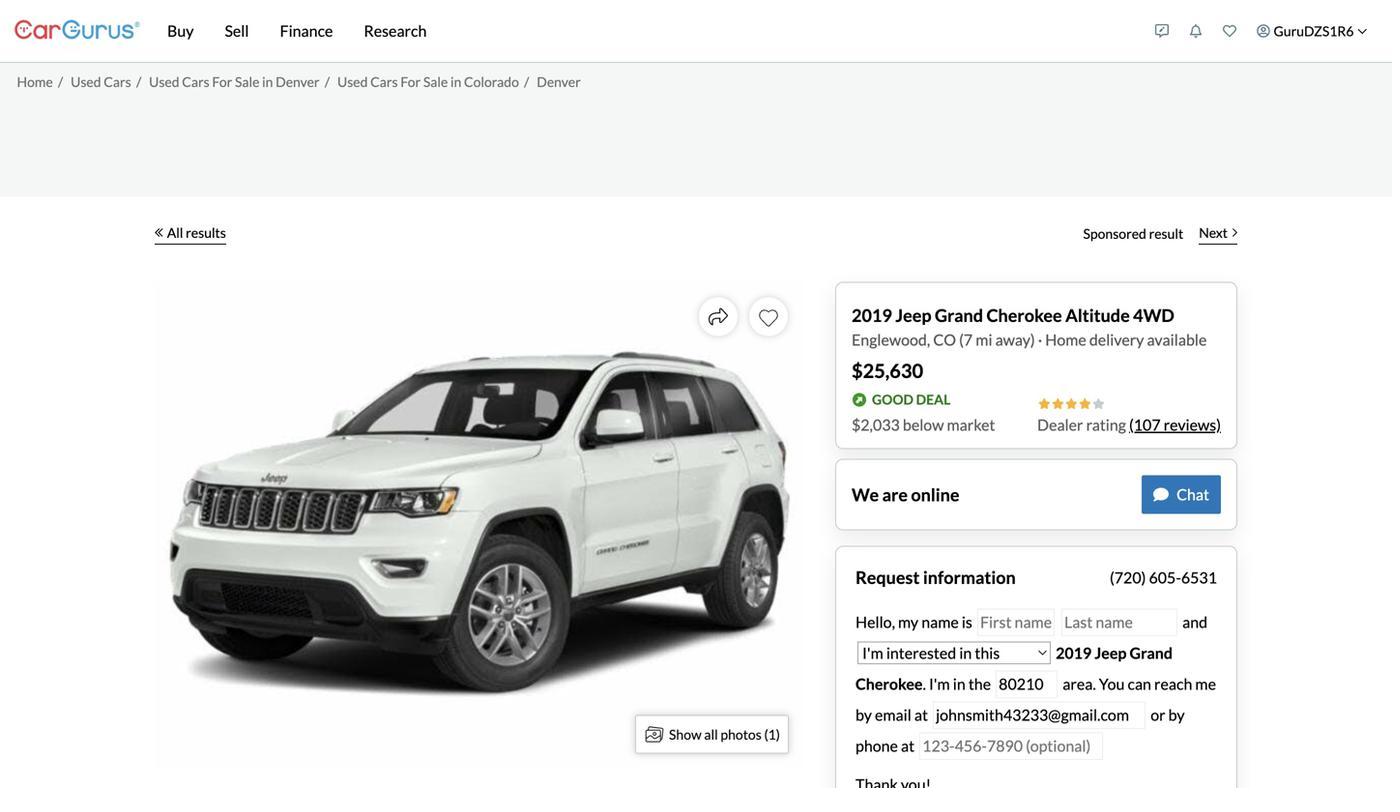 Task type: locate. For each thing, give the bounding box(es) containing it.
jeep inside the 2019 jeep grand cherokee altitude 4wd englewood, co (7 mi away) · home delivery available
[[896, 305, 932, 326]]

cherokee
[[987, 305, 1062, 326], [856, 674, 923, 693]]

research
[[364, 21, 427, 40]]

cars down the cargurus logo homepage link on the top
[[104, 73, 131, 90]]

2019 inside 2019 jeep grand cherokee
[[1056, 643, 1092, 662]]

jeep for 2019 jeep grand cherokee altitude 4wd englewood, co (7 mi away) · home delivery available
[[896, 305, 932, 326]]

2 sale from the left
[[423, 73, 448, 90]]

denver
[[276, 73, 320, 90], [537, 73, 581, 90]]

home right ·
[[1045, 330, 1087, 349]]

for
[[212, 73, 232, 90], [401, 73, 421, 90]]

chevron double left image
[[155, 228, 163, 237]]

rating
[[1086, 415, 1126, 434]]

by
[[856, 705, 872, 724], [1169, 705, 1185, 724]]

2 cars from the left
[[182, 73, 210, 90]]

below
[[903, 415, 944, 434]]

0 horizontal spatial in
[[262, 73, 273, 90]]

2019 for 2019 jeep grand cherokee altitude 4wd englewood, co (7 mi away) · home delivery available
[[852, 305, 892, 326]]

area. you can reach me by email at
[[856, 674, 1216, 724]]

for down research dropdown button
[[401, 73, 421, 90]]

2 denver from the left
[[537, 73, 581, 90]]

at
[[915, 705, 928, 724], [901, 736, 915, 755]]

1 vertical spatial 2019
[[1056, 643, 1092, 662]]

0 horizontal spatial home
[[17, 73, 53, 90]]

1 vertical spatial home
[[1045, 330, 1087, 349]]

0 vertical spatial grand
[[935, 305, 983, 326]]

cars down research dropdown button
[[370, 73, 398, 90]]

dealer rating (107 reviews)
[[1038, 415, 1221, 434]]

2 by from the left
[[1169, 705, 1185, 724]]

used down research dropdown button
[[337, 73, 368, 90]]

next
[[1199, 224, 1228, 241]]

.
[[923, 674, 926, 693]]

jeep inside 2019 jeep grand cherokee
[[1095, 643, 1127, 662]]

home down cargurus logo homepage link link
[[17, 73, 53, 90]]

menu bar
[[140, 0, 1145, 62]]

1 horizontal spatial by
[[1169, 705, 1185, 724]]

in left colorado
[[451, 73, 462, 90]]

1 horizontal spatial denver
[[537, 73, 581, 90]]

0 horizontal spatial 2019
[[852, 305, 892, 326]]

my
[[898, 613, 919, 631]]

0 horizontal spatial sale
[[235, 73, 260, 90]]

0 horizontal spatial jeep
[[896, 305, 932, 326]]

3 used from the left
[[337, 73, 368, 90]]

$2,033 below market
[[852, 415, 995, 434]]

0 horizontal spatial by
[[856, 705, 872, 724]]

buy
[[167, 21, 194, 40]]

good deal
[[872, 391, 951, 408]]

sale
[[235, 73, 260, 90], [423, 73, 448, 90]]

(107
[[1129, 415, 1161, 434]]

0 vertical spatial 2019
[[852, 305, 892, 326]]

sale left colorado
[[423, 73, 448, 90]]

result
[[1149, 225, 1184, 242]]

by inside area. you can reach me by email at
[[856, 705, 872, 724]]

or by phone at
[[856, 705, 1185, 755]]

at right phone
[[901, 736, 915, 755]]

cherokee inside 2019 jeep grand cherokee
[[856, 674, 923, 693]]

3 / from the left
[[325, 73, 330, 90]]

1 horizontal spatial used
[[149, 73, 179, 90]]

add a car review image
[[1155, 24, 1169, 38]]

1 / from the left
[[58, 73, 63, 90]]

(720)
[[1110, 568, 1146, 587]]

3 cars from the left
[[370, 73, 398, 90]]

next link
[[1191, 212, 1245, 255]]

2019 inside the 2019 jeep grand cherokee altitude 4wd englewood, co (7 mi away) · home delivery available
[[852, 305, 892, 326]]

/ right colorado
[[524, 73, 529, 90]]

i'm
[[929, 674, 950, 693]]

grand inside 2019 jeep grand cherokee
[[1130, 643, 1173, 662]]

jeep up englewood,
[[896, 305, 932, 326]]

photos
[[721, 726, 762, 743]]

in
[[262, 73, 273, 90], [451, 73, 462, 90], [953, 674, 966, 693]]

name
[[922, 613, 959, 631]]

1 used from the left
[[71, 73, 101, 90]]

used right home link
[[71, 73, 101, 90]]

home
[[17, 73, 53, 90], [1045, 330, 1087, 349]]

Last name field
[[1062, 609, 1178, 636]]

2 horizontal spatial used
[[337, 73, 368, 90]]

research button
[[348, 0, 442, 62]]

Email address email field
[[933, 701, 1146, 729]]

grand up can
[[1130, 643, 1173, 662]]

cherokee up the away)
[[987, 305, 1062, 326]]

menu bar containing buy
[[140, 0, 1145, 62]]

0 vertical spatial cherokee
[[987, 305, 1062, 326]]

2019 up englewood,
[[852, 305, 892, 326]]

2019 up "area."
[[1056, 643, 1092, 662]]

hello, my name is
[[856, 613, 976, 631]]

/
[[58, 73, 63, 90], [136, 73, 141, 90], [325, 73, 330, 90], [524, 73, 529, 90]]

cars
[[104, 73, 131, 90], [182, 73, 210, 90], [370, 73, 398, 90]]

cherokee inside the 2019 jeep grand cherokee altitude 4wd englewood, co (7 mi away) · home delivery available
[[987, 305, 1062, 326]]

open notifications image
[[1189, 24, 1203, 38]]

0 horizontal spatial cars
[[104, 73, 131, 90]]

colorado
[[464, 73, 519, 90]]

6531
[[1181, 568, 1217, 587]]

cars down buy dropdown button
[[182, 73, 210, 90]]

605-
[[1149, 568, 1181, 587]]

denver right colorado
[[537, 73, 581, 90]]

reviews)
[[1164, 415, 1221, 434]]

in down sell dropdown button
[[262, 73, 273, 90]]

0 horizontal spatial grand
[[935, 305, 983, 326]]

gurudzs1r6 button
[[1247, 4, 1378, 58]]

grand up (7
[[935, 305, 983, 326]]

jeep
[[896, 305, 932, 326], [1095, 643, 1127, 662]]

4 / from the left
[[524, 73, 529, 90]]

reach
[[1155, 674, 1193, 693]]

1 horizontal spatial cherokee
[[987, 305, 1062, 326]]

/ right home link
[[58, 73, 63, 90]]

1 vertical spatial at
[[901, 736, 915, 755]]

(1)
[[764, 726, 780, 743]]

used
[[71, 73, 101, 90], [149, 73, 179, 90], [337, 73, 368, 90]]

used down buy dropdown button
[[149, 73, 179, 90]]

cherokee for 2019 jeep grand cherokee altitude 4wd englewood, co (7 mi away) · home delivery available
[[987, 305, 1062, 326]]

(107 reviews) button
[[1129, 413, 1221, 437]]

. i'm in the
[[923, 674, 994, 693]]

in right i'm
[[953, 674, 966, 693]]

2 horizontal spatial cars
[[370, 73, 398, 90]]

dealer
[[1038, 415, 1083, 434]]

1 horizontal spatial grand
[[1130, 643, 1173, 662]]

gurudzs1r6 menu item
[[1247, 4, 1378, 58]]

1 horizontal spatial in
[[451, 73, 462, 90]]

grand inside the 2019 jeep grand cherokee altitude 4wd englewood, co (7 mi away) · home delivery available
[[935, 305, 983, 326]]

0 vertical spatial at
[[915, 705, 928, 724]]

deal
[[916, 391, 951, 408]]

market
[[947, 415, 995, 434]]

by left email
[[856, 705, 872, 724]]

0 horizontal spatial denver
[[276, 73, 320, 90]]

1 for from the left
[[212, 73, 232, 90]]

cherokee up email
[[856, 674, 923, 693]]

0 horizontal spatial used
[[71, 73, 101, 90]]

/ right 'used cars' link
[[136, 73, 141, 90]]

1 horizontal spatial for
[[401, 73, 421, 90]]

at inside area. you can reach me by email at
[[915, 705, 928, 724]]

1 horizontal spatial 2019
[[1056, 643, 1092, 662]]

for down sell dropdown button
[[212, 73, 232, 90]]

sell button
[[209, 0, 264, 62]]

1 by from the left
[[856, 705, 872, 724]]

1 sale from the left
[[235, 73, 260, 90]]

email
[[875, 705, 912, 724]]

1 vertical spatial cherokee
[[856, 674, 923, 693]]

1 vertical spatial grand
[[1130, 643, 1173, 662]]

by right or
[[1169, 705, 1185, 724]]

gurudzs1r6 menu
[[1145, 4, 1378, 58]]

at right email
[[915, 705, 928, 724]]

grand
[[935, 305, 983, 326], [1130, 643, 1173, 662]]

1 horizontal spatial jeep
[[1095, 643, 1127, 662]]

sale down sell dropdown button
[[235, 73, 260, 90]]

jeep up you
[[1095, 643, 1127, 662]]

1 vertical spatial jeep
[[1095, 643, 1127, 662]]

denver down finance dropdown button
[[276, 73, 320, 90]]

2019
[[852, 305, 892, 326], [1056, 643, 1092, 662]]

0 vertical spatial home
[[17, 73, 53, 90]]

1 horizontal spatial cars
[[182, 73, 210, 90]]

home / used cars / used cars for sale in denver / used cars for sale in colorado / denver
[[17, 73, 581, 90]]

1 horizontal spatial sale
[[423, 73, 448, 90]]

0 vertical spatial jeep
[[896, 305, 932, 326]]

1 horizontal spatial home
[[1045, 330, 1087, 349]]

0 horizontal spatial for
[[212, 73, 232, 90]]

is
[[962, 613, 973, 631]]

/ down finance dropdown button
[[325, 73, 330, 90]]

user icon image
[[1257, 24, 1271, 38]]

sponsored result
[[1083, 225, 1184, 242]]

0 horizontal spatial cherokee
[[856, 674, 923, 693]]



Task type: vqa. For each thing, say whether or not it's contained in the screenshot.
Cherokee in the 2019 Jeep Grand Cherokee Altitude 4WD Englewood, CO (7 mi away) · Home delivery available
yes



Task type: describe. For each thing, give the bounding box(es) containing it.
1 cars from the left
[[104, 73, 131, 90]]

request
[[856, 567, 920, 588]]

share image
[[709, 307, 728, 326]]

2019 jeep grand cherokee altitude 4wd englewood, co (7 mi away) · home delivery available
[[852, 305, 1207, 349]]

(7
[[959, 330, 973, 349]]

englewood,
[[852, 330, 930, 349]]

or
[[1151, 705, 1166, 724]]

vehicle full photo image
[[155, 282, 804, 769]]

buy button
[[152, 0, 209, 62]]

2 used from the left
[[149, 73, 179, 90]]

away)
[[996, 330, 1035, 349]]

mi
[[976, 330, 993, 349]]

are
[[882, 484, 908, 505]]

gurudzs1r6
[[1274, 23, 1354, 39]]

the
[[969, 674, 991, 693]]

available
[[1147, 330, 1207, 349]]

chevron down image
[[1358, 26, 1368, 36]]

used cars link
[[71, 73, 131, 90]]

altitude
[[1066, 305, 1130, 326]]

results
[[186, 224, 226, 241]]

sell
[[225, 21, 249, 40]]

all
[[704, 726, 718, 743]]

show all photos (1) link
[[635, 715, 789, 754]]

online
[[911, 484, 960, 505]]

all results link
[[155, 212, 226, 255]]

show all photos (1)
[[669, 726, 780, 743]]

$2,033
[[852, 415, 900, 434]]

hello,
[[856, 613, 895, 631]]

home link
[[17, 73, 53, 90]]

chat button
[[1142, 475, 1221, 514]]

Zip code field
[[996, 671, 1058, 698]]

used cars for sale in colorado link
[[337, 73, 519, 90]]

good
[[872, 391, 914, 408]]

finance
[[280, 21, 333, 40]]

Phone (optional) telephone field
[[920, 732, 1103, 760]]

cargurus logo homepage link image
[[15, 3, 140, 58]]

$25,630
[[852, 359, 923, 382]]

we are online
[[852, 484, 960, 505]]

area.
[[1063, 674, 1096, 693]]

grand for 2019 jeep grand cherokee
[[1130, 643, 1173, 662]]

all results
[[167, 224, 226, 241]]

jeep for 2019 jeep grand cherokee
[[1095, 643, 1127, 662]]

saved cars image
[[1223, 24, 1237, 38]]

(720) 605-6531
[[1110, 568, 1217, 587]]

cherokee for 2019 jeep grand cherokee
[[856, 674, 923, 693]]

we
[[852, 484, 879, 505]]

sponsored
[[1083, 225, 1147, 242]]

2 for from the left
[[401, 73, 421, 90]]

me
[[1196, 674, 1216, 693]]

all
[[167, 224, 183, 241]]

you
[[1099, 674, 1125, 693]]

4wd
[[1133, 305, 1175, 326]]

First name field
[[977, 609, 1055, 636]]

by inside or by phone at
[[1169, 705, 1185, 724]]

finance button
[[264, 0, 348, 62]]

co
[[933, 330, 956, 349]]

delivery
[[1090, 330, 1144, 349]]

grand for 2019 jeep grand cherokee altitude 4wd englewood, co (7 mi away) · home delivery available
[[935, 305, 983, 326]]

phone
[[856, 736, 898, 755]]

2 / from the left
[[136, 73, 141, 90]]

can
[[1128, 674, 1152, 693]]

and
[[1180, 613, 1208, 631]]

2019 jeep grand cherokee
[[856, 643, 1173, 693]]

request information
[[856, 567, 1016, 588]]

home inside the 2019 jeep grand cherokee altitude 4wd englewood, co (7 mi away) · home delivery available
[[1045, 330, 1087, 349]]

used cars for sale in denver link
[[149, 73, 320, 90]]

information
[[923, 567, 1016, 588]]

·
[[1038, 330, 1042, 349]]

chevron right image
[[1233, 228, 1238, 237]]

2 horizontal spatial in
[[953, 674, 966, 693]]

1 denver from the left
[[276, 73, 320, 90]]

show
[[669, 726, 702, 743]]

2019 for 2019 jeep grand cherokee
[[1056, 643, 1092, 662]]

cargurus logo homepage link link
[[15, 3, 140, 58]]

chat
[[1177, 485, 1210, 504]]

comment image
[[1154, 487, 1169, 502]]

at inside or by phone at
[[901, 736, 915, 755]]



